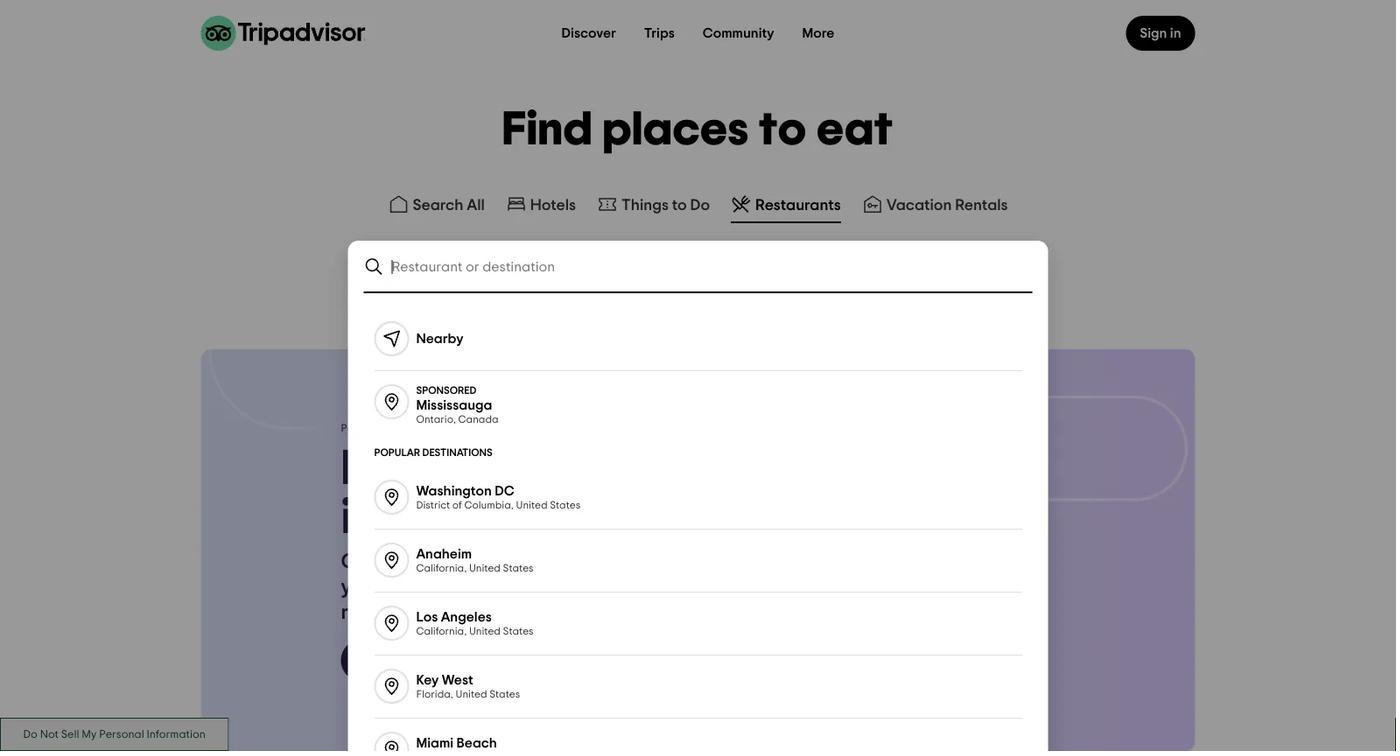 Task type: vqa. For each thing, say whether or not it's contained in the screenshot.
the Meals
no



Task type: describe. For each thing, give the bounding box(es) containing it.
things to do
[[622, 197, 710, 213]]

a for build
[[459, 445, 488, 494]]

california, inside the "anaheim california, united states"
[[416, 564, 467, 574]]

by inside the get a personalized itinerary just for you, guided by traveler tips and reviews.
[[457, 577, 481, 598]]

united inside los angeles california, united states
[[469, 627, 501, 637]]

search
[[413, 197, 464, 213]]

states inside key west florida, united states
[[490, 690, 520, 700]]

trip for ai
[[429, 654, 451, 668]]

sign in
[[1141, 26, 1182, 40]]

search all
[[413, 197, 485, 213]]

ai inside button
[[484, 654, 496, 668]]

with
[[454, 654, 481, 668]]

united inside the "anaheim california, united states"
[[469, 564, 501, 574]]

florida,
[[416, 690, 454, 700]]

miami beach link
[[353, 718, 1044, 751]]

powered by ai
[[341, 423, 409, 434]]

powered
[[341, 423, 383, 434]]

search image
[[364, 257, 385, 278]]

minutes
[[390, 494, 559, 543]]

start
[[383, 654, 415, 668]]

0 vertical spatial by
[[385, 423, 397, 434]]

build
[[341, 445, 449, 494]]

1 horizontal spatial to
[[760, 106, 808, 154]]

popular destinations
[[374, 448, 493, 458]]

of
[[453, 501, 462, 511]]

states inside los angeles california, united states
[[503, 627, 534, 637]]

beta
[[423, 424, 447, 435]]

angeles
[[441, 610, 492, 625]]

things to do button
[[594, 190, 714, 223]]

vacation rentals link
[[862, 194, 1009, 215]]

sign
[[1141, 26, 1168, 40]]

build a trip in minutes
[[341, 445, 576, 543]]

personalized
[[398, 552, 521, 573]]

popular
[[374, 448, 420, 458]]

states inside washington dc district of columbia, united states
[[550, 501, 581, 511]]

0 vertical spatial in
[[1171, 26, 1182, 40]]

restaurants
[[756, 197, 841, 213]]

district
[[416, 501, 450, 511]]

trips button
[[630, 16, 689, 51]]

a for start
[[418, 654, 426, 668]]

do
[[691, 197, 710, 213]]

hotels link
[[506, 194, 576, 215]]

guided
[[385, 577, 453, 598]]

dc
[[495, 484, 515, 498]]

0 horizontal spatial ai
[[400, 423, 409, 434]]

hotels
[[531, 197, 576, 213]]

vacation rentals button
[[859, 190, 1012, 223]]

tab list containing search all
[[0, 187, 1397, 227]]

vacation
[[887, 197, 952, 213]]

trips
[[644, 26, 675, 40]]

to inside button
[[672, 197, 687, 213]]

places
[[603, 106, 750, 154]]

sign in link
[[1127, 16, 1196, 51]]

ontario,
[[416, 414, 456, 425]]

restaurants button
[[728, 190, 845, 223]]

mississauga
[[416, 398, 493, 412]]

sponsored
[[416, 385, 477, 396]]

tips
[[564, 577, 599, 598]]

for
[[648, 552, 675, 573]]

community
[[703, 26, 775, 40]]

a for get
[[380, 552, 393, 573]]

sponsored mississauga ontario, canada
[[416, 385, 499, 425]]



Task type: locate. For each thing, give the bounding box(es) containing it.
anaheim california, united states
[[416, 547, 534, 574]]

nearby link
[[353, 307, 1044, 371]]

you,
[[341, 577, 381, 598]]

1 california, from the top
[[416, 564, 467, 574]]

1 vertical spatial by
[[457, 577, 481, 598]]

los angeles california, united states
[[416, 610, 534, 637]]

united down 'angeles'
[[469, 627, 501, 637]]

nearby
[[416, 332, 464, 346]]

itinerary
[[525, 552, 606, 573]]

things to do link
[[597, 194, 710, 215]]

discover
[[562, 26, 616, 40]]

hotels button
[[503, 190, 580, 223]]

2 horizontal spatial a
[[459, 445, 488, 494]]

washington
[[416, 484, 492, 498]]

to left do on the top of the page
[[672, 197, 687, 213]]

None search field
[[350, 243, 1047, 292]]

0 vertical spatial to
[[760, 106, 808, 154]]

find places to eat
[[503, 106, 894, 154]]

1 vertical spatial trip
[[429, 654, 451, 668]]

destinations
[[423, 448, 493, 458]]

to
[[760, 106, 808, 154], [672, 197, 687, 213]]

california, down los
[[416, 627, 467, 637]]

1 horizontal spatial a
[[418, 654, 426, 668]]

start a trip with ai
[[383, 654, 496, 668]]

and
[[603, 577, 641, 598]]

1 vertical spatial ai
[[484, 654, 496, 668]]

key west florida, united states
[[416, 674, 520, 700]]

california,
[[416, 564, 467, 574], [416, 627, 467, 637]]

canada
[[459, 414, 499, 425]]

los
[[416, 610, 438, 625]]

a inside the get a personalized itinerary just for you, guided by traveler tips and reviews.
[[380, 552, 393, 573]]

states inside the "anaheim california, united states"
[[503, 564, 534, 574]]

a right get
[[380, 552, 393, 573]]

just
[[610, 552, 643, 573]]

california, inside los angeles california, united states
[[416, 627, 467, 637]]

get
[[341, 552, 376, 573]]

traveler
[[485, 577, 560, 598]]

tab list
[[0, 187, 1397, 227]]

trip inside build a trip in minutes
[[499, 445, 576, 494]]

1 vertical spatial to
[[672, 197, 687, 213]]

trip up the key on the bottom
[[429, 654, 451, 668]]

restaurants link
[[731, 194, 841, 215]]

discover button
[[548, 16, 630, 51]]

ai right with
[[484, 654, 496, 668]]

0 horizontal spatial a
[[380, 552, 393, 573]]

find
[[503, 106, 593, 154]]

rentals
[[956, 197, 1009, 213]]

eat
[[817, 106, 894, 154]]

Search search field
[[392, 259, 1033, 275]]

trip inside button
[[429, 654, 451, 668]]

0 horizontal spatial trip
[[429, 654, 451, 668]]

2 vertical spatial a
[[418, 654, 426, 668]]

all
[[467, 197, 485, 213]]

tripadvisor image
[[201, 16, 366, 51]]

in inside build a trip in minutes
[[341, 494, 380, 543]]

0 horizontal spatial by
[[385, 423, 397, 434]]

0 vertical spatial trip
[[499, 445, 576, 494]]

a
[[459, 445, 488, 494], [380, 552, 393, 573], [418, 654, 426, 668]]

ai
[[400, 423, 409, 434], [484, 654, 496, 668]]

start a trip with ai button
[[341, 640, 517, 682]]

in right sign
[[1171, 26, 1182, 40]]

columbia,
[[465, 501, 514, 511]]

0 vertical spatial california,
[[416, 564, 467, 574]]

1 horizontal spatial in
[[1171, 26, 1182, 40]]

things
[[622, 197, 669, 213]]

miami beach
[[416, 737, 497, 751]]

1 vertical spatial in
[[341, 494, 380, 543]]

0 horizontal spatial in
[[341, 494, 380, 543]]

by up popular
[[385, 423, 397, 434]]

united inside washington dc district of columbia, united states
[[516, 501, 548, 511]]

more
[[803, 26, 835, 40]]

california, down anaheim
[[416, 564, 467, 574]]

to left 'eat'
[[760, 106, 808, 154]]

in up get
[[341, 494, 380, 543]]

vacation rentals
[[887, 197, 1009, 213]]

united down the west
[[456, 690, 487, 700]]

trip up columbia,
[[499, 445, 576, 494]]

a up the key on the bottom
[[418, 654, 426, 668]]

1 horizontal spatial trip
[[499, 445, 576, 494]]

reviews.
[[341, 603, 416, 624]]

washington dc district of columbia, united states
[[416, 484, 581, 511]]

community button
[[689, 16, 789, 51]]

popular destinations list box
[[353, 293, 1044, 751]]

united
[[516, 501, 548, 511], [469, 564, 501, 574], [469, 627, 501, 637], [456, 690, 487, 700]]

states down traveler
[[503, 627, 534, 637]]

search all button
[[385, 190, 489, 223]]

2 california, from the top
[[416, 627, 467, 637]]

1 vertical spatial california,
[[416, 627, 467, 637]]

anaheim
[[416, 547, 472, 561]]

get a personalized itinerary just for you, guided by traveler tips and reviews.
[[341, 552, 675, 624]]

ai up popular
[[400, 423, 409, 434]]

0 horizontal spatial to
[[672, 197, 687, 213]]

states up "beach"
[[490, 690, 520, 700]]

more button
[[789, 16, 849, 51]]

a left dc
[[459, 445, 488, 494]]

a inside button
[[418, 654, 426, 668]]

1 horizontal spatial ai
[[484, 654, 496, 668]]

united right columbia,
[[516, 501, 548, 511]]

beach
[[457, 737, 497, 751]]

miami
[[416, 737, 454, 751]]

west
[[442, 674, 474, 688]]

a inside build a trip in minutes
[[459, 445, 488, 494]]

in
[[1171, 26, 1182, 40], [341, 494, 380, 543]]

1 vertical spatial a
[[380, 552, 393, 573]]

0 vertical spatial ai
[[400, 423, 409, 434]]

states up the itinerary
[[550, 501, 581, 511]]

united inside key west florida, united states
[[456, 690, 487, 700]]

key
[[416, 674, 439, 688]]

1 horizontal spatial by
[[457, 577, 481, 598]]

states up traveler
[[503, 564, 534, 574]]

0 vertical spatial a
[[459, 445, 488, 494]]

trip
[[499, 445, 576, 494], [429, 654, 451, 668]]

united up traveler
[[469, 564, 501, 574]]

by down personalized
[[457, 577, 481, 598]]

states
[[550, 501, 581, 511], [503, 564, 534, 574], [503, 627, 534, 637], [490, 690, 520, 700]]

by
[[385, 423, 397, 434], [457, 577, 481, 598]]

trip for minutes
[[499, 445, 576, 494]]



